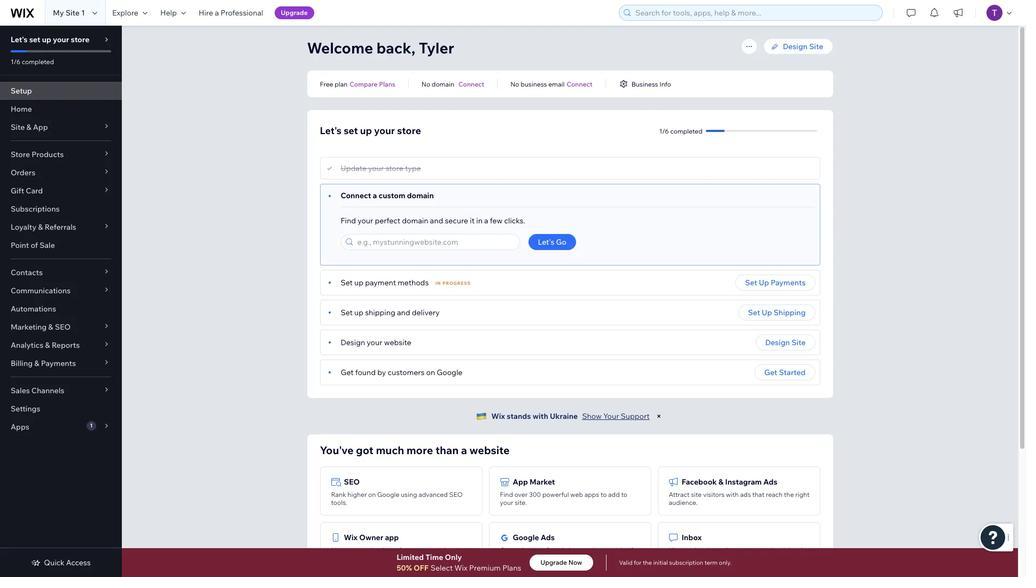 Task type: describe. For each thing, give the bounding box(es) containing it.
300
[[529, 491, 541, 499]]

offers.
[[559, 554, 578, 562]]

business inside the get noticed on google by people searching for what your business offers.
[[531, 554, 557, 562]]

site.
[[515, 499, 527, 507]]

find over 300 powerful web apps to add to your site.
[[500, 491, 628, 507]]

1 inside sidebar element
[[90, 422, 93, 429]]

explore
[[112, 8, 138, 18]]

sales
[[11, 386, 30, 396]]

visitors inside attract site visitors with ads that reach the right audience.
[[703, 491, 725, 499]]

upgrade for upgrade
[[281, 9, 308, 17]]

billing & payments
[[11, 359, 76, 368]]

set for set up payments
[[745, 278, 757, 288]]

get found by customers on google
[[341, 368, 463, 377]]

1 vertical spatial the
[[643, 559, 652, 567]]

let's inside sidebar element
[[11, 35, 28, 44]]

0 horizontal spatial to
[[601, 491, 607, 499]]

a right hire
[[215, 8, 219, 18]]

quick
[[44, 558, 65, 568]]

ads
[[741, 491, 751, 499]]

in
[[476, 216, 483, 226]]

ukraine
[[550, 412, 578, 421]]

0 horizontal spatial connect
[[341, 191, 371, 200]]

& for site
[[26, 122, 31, 132]]

site inside 'popup button'
[[11, 122, 25, 132]]

market
[[530, 477, 555, 487]]

perfect
[[375, 216, 401, 226]]

progress
[[443, 281, 471, 286]]

select
[[431, 563, 453, 573]]

sidebar element
[[0, 26, 122, 577]]

tyler
[[419, 38, 454, 57]]

email,
[[669, 554, 687, 562]]

orders button
[[0, 164, 122, 182]]

automations
[[11, 304, 56, 314]]

owner
[[359, 533, 383, 543]]

1 vertical spatial for
[[634, 559, 642, 567]]

type
[[405, 164, 421, 173]]

set up shipping button
[[739, 305, 816, 321]]

visitors inside manage your business from your mobile, chat with visitors & more.
[[345, 554, 367, 562]]

what
[[500, 554, 515, 562]]

google up noticed
[[513, 533, 539, 543]]

reports
[[52, 341, 80, 350]]

no business email connect
[[511, 80, 593, 88]]

50%
[[397, 563, 412, 573]]

payment
[[365, 278, 396, 288]]

view and reply to all messages and activity via email, chat & more.
[[669, 546, 806, 562]]

to inside view and reply to all messages and activity via email, chat & more.
[[714, 546, 721, 554]]

up for payments
[[759, 278, 769, 288]]

0 vertical spatial domain
[[432, 80, 454, 88]]

people
[[578, 546, 599, 554]]

upgrade now button
[[530, 555, 593, 571]]

your up update your store type
[[374, 125, 395, 137]]

connect link for no domain connect
[[459, 79, 484, 89]]

wix for wix stands with ukraine show your support
[[492, 412, 505, 421]]

in
[[436, 281, 441, 286]]

powerful
[[543, 491, 569, 499]]

store inside sidebar element
[[71, 35, 89, 44]]

valid
[[619, 559, 633, 567]]

google inside the get noticed on google by people searching for what your business offers.
[[546, 546, 568, 554]]

secure
[[445, 216, 468, 226]]

up up update
[[360, 125, 372, 137]]

& for analytics
[[45, 341, 50, 350]]

setup
[[11, 86, 32, 96]]

gift
[[11, 186, 24, 196]]

back,
[[377, 38, 416, 57]]

design site button
[[756, 335, 816, 351]]

business info
[[632, 80, 671, 88]]

searching
[[600, 546, 630, 554]]

facebook & instagram ads
[[682, 477, 778, 487]]

custom
[[379, 191, 405, 200]]

sales channels
[[11, 386, 64, 396]]

store
[[11, 150, 30, 159]]

marketing
[[11, 322, 47, 332]]

& inside view and reply to all messages and activity via email, chat & more.
[[703, 554, 707, 562]]

and left 'activity'
[[762, 546, 773, 554]]

set for set up shipping and delivery
[[341, 308, 353, 318]]

business inside manage your business from your mobile, chat with visitors & more.
[[372, 546, 398, 554]]

store products button
[[0, 145, 122, 164]]

1 horizontal spatial to
[[621, 491, 628, 499]]

0 vertical spatial with
[[533, 412, 548, 421]]

methods
[[398, 278, 429, 288]]

hire a professional
[[199, 8, 263, 18]]

much
[[376, 444, 404, 457]]

google ads
[[513, 533, 555, 543]]

completed inside sidebar element
[[22, 58, 54, 66]]

1 horizontal spatial let's
[[320, 125, 342, 137]]

1 horizontal spatial app
[[513, 477, 528, 487]]

business info button
[[619, 79, 671, 89]]

domain for perfect
[[402, 216, 428, 226]]

no for no domain
[[422, 80, 430, 88]]

hire a professional link
[[192, 0, 270, 26]]

0 vertical spatial website
[[384, 338, 412, 348]]

1 vertical spatial set
[[344, 125, 358, 137]]

shipping
[[365, 308, 396, 318]]

your
[[604, 412, 619, 421]]

my
[[53, 8, 64, 18]]

over
[[515, 491, 528, 499]]

design site link
[[764, 38, 833, 55]]

free
[[320, 80, 333, 88]]

and left secure
[[430, 216, 443, 226]]

& inside manage your business from your mobile, chat with visitors & more.
[[368, 554, 372, 562]]

and down inbox
[[685, 546, 696, 554]]

1 horizontal spatial on
[[426, 368, 435, 377]]

gift card button
[[0, 182, 122, 200]]

site
[[691, 491, 702, 499]]

got
[[356, 444, 374, 457]]

quick access button
[[31, 558, 91, 568]]

loyalty
[[11, 222, 36, 232]]

no domain connect
[[422, 80, 484, 88]]

1 vertical spatial completed
[[671, 127, 703, 135]]

let's go button
[[528, 234, 576, 250]]

it
[[470, 216, 475, 226]]

only
[[445, 553, 462, 562]]

1 horizontal spatial ads
[[764, 477, 778, 487]]

chat inside view and reply to all messages and activity via email, chat & more.
[[688, 554, 701, 562]]

using
[[401, 491, 417, 499]]

design site inside button
[[766, 338, 806, 348]]

update your store type
[[341, 164, 421, 173]]

referrals
[[45, 222, 76, 232]]

google inside rank higher on google using advanced seo tools.
[[377, 491, 400, 499]]

more
[[407, 444, 433, 457]]

1 vertical spatial ads
[[541, 533, 555, 543]]

your inside the get noticed on google by people searching for what your business offers.
[[516, 554, 530, 562]]

more. inside view and reply to all messages and activity via email, chat & more.
[[708, 554, 725, 562]]

advanced
[[419, 491, 448, 499]]

1 horizontal spatial connect
[[459, 80, 484, 88]]

& for billing
[[34, 359, 39, 368]]

design your website
[[341, 338, 412, 348]]

business left 'email'
[[521, 80, 547, 88]]

& for facebook
[[719, 477, 724, 487]]

a right than
[[461, 444, 467, 457]]

from
[[399, 546, 414, 554]]

1 horizontal spatial seo
[[344, 477, 360, 487]]

payments for billing & payments
[[41, 359, 76, 368]]

communications
[[11, 286, 71, 296]]

1 vertical spatial 1/6 completed
[[659, 127, 703, 135]]

up for shipping
[[762, 308, 772, 318]]

your inside find over 300 powerful web apps to add to your site.
[[500, 499, 514, 507]]

app inside 'popup button'
[[33, 122, 48, 132]]

update
[[341, 164, 367, 173]]

access
[[66, 558, 91, 568]]

delivery
[[412, 308, 440, 318]]

more. inside manage your business from your mobile, chat with visitors & more.
[[374, 554, 391, 562]]



Task type: locate. For each thing, give the bounding box(es) containing it.
up left shipping
[[354, 308, 364, 318]]

0 vertical spatial 1/6
[[11, 58, 20, 66]]

show
[[582, 412, 602, 421]]

inbox
[[682, 533, 702, 543]]

0 vertical spatial payments
[[771, 278, 806, 288]]

2 horizontal spatial to
[[714, 546, 721, 554]]

ads up the get noticed on google by people searching for what your business offers.
[[541, 533, 555, 543]]

store left type
[[386, 164, 404, 173]]

1/6 down info
[[659, 127, 669, 135]]

compare
[[350, 80, 378, 88]]

0 horizontal spatial payments
[[41, 359, 76, 368]]

app down home link
[[33, 122, 48, 132]]

let's set up your store up update your store type
[[320, 125, 421, 137]]

google up "upgrade now"
[[546, 546, 568, 554]]

0 vertical spatial on
[[426, 368, 435, 377]]

1 vertical spatial 1/6
[[659, 127, 669, 135]]

1 vertical spatial with
[[726, 491, 739, 499]]

analytics & reports button
[[0, 336, 122, 354]]

0 horizontal spatial more.
[[374, 554, 391, 562]]

0 horizontal spatial wix
[[344, 533, 358, 543]]

0 horizontal spatial completed
[[22, 58, 54, 66]]

0 horizontal spatial app
[[33, 122, 48, 132]]

design
[[783, 42, 808, 51], [341, 338, 365, 348], [766, 338, 790, 348]]

point of sale link
[[0, 236, 122, 254]]

connect link
[[459, 79, 484, 89], [567, 79, 593, 89]]

up up set up shipping
[[759, 278, 769, 288]]

upgrade button
[[275, 6, 314, 19]]

your down shipping
[[367, 338, 383, 348]]

seo up analytics & reports dropdown button on the left bottom of page
[[55, 322, 71, 332]]

instagram
[[726, 477, 762, 487]]

1 vertical spatial design site
[[766, 338, 806, 348]]

analytics & reports
[[11, 341, 80, 350]]

0 horizontal spatial 1/6 completed
[[11, 58, 54, 66]]

upgrade for upgrade now
[[541, 559, 567, 567]]

on right customers
[[426, 368, 435, 377]]

up
[[759, 278, 769, 288], [762, 308, 772, 318]]

your down owner at the left bottom
[[357, 546, 370, 554]]

site & app button
[[0, 118, 122, 136]]

a left custom
[[373, 191, 377, 200]]

1 down the settings link
[[90, 422, 93, 429]]

store down my site 1
[[71, 35, 89, 44]]

website right than
[[470, 444, 510, 457]]

completed down info
[[671, 127, 703, 135]]

let's
[[11, 35, 28, 44], [320, 125, 342, 137], [538, 237, 555, 247]]

0 horizontal spatial get
[[341, 368, 354, 377]]

1 right "my"
[[81, 8, 85, 18]]

stands
[[507, 412, 531, 421]]

on inside rank higher on google using advanced seo tools.
[[368, 491, 376, 499]]

seo inside rank higher on google using advanced seo tools.
[[449, 491, 463, 499]]

1 horizontal spatial website
[[470, 444, 510, 457]]

ads
[[764, 477, 778, 487], [541, 533, 555, 543]]

1/6 inside sidebar element
[[11, 58, 20, 66]]

higher
[[348, 491, 367, 499]]

for inside the get noticed on google by people searching for what your business offers.
[[631, 546, 639, 554]]

chat right email,
[[688, 554, 701, 562]]

to left all
[[714, 546, 721, 554]]

by up now
[[569, 546, 577, 554]]

more.
[[374, 554, 391, 562], [708, 554, 725, 562]]

orders
[[11, 168, 35, 177]]

find inside find over 300 powerful web apps to add to your site.
[[500, 491, 513, 499]]

add
[[608, 491, 620, 499]]

automations link
[[0, 300, 122, 318]]

& up analytics & reports at the bottom left of page
[[48, 322, 53, 332]]

1 horizontal spatial completed
[[671, 127, 703, 135]]

set up shipping and delivery
[[341, 308, 440, 318]]

subscription
[[670, 559, 704, 567]]

wix
[[492, 412, 505, 421], [344, 533, 358, 543], [455, 563, 468, 573]]

site inside 'link'
[[810, 42, 824, 51]]

ads up reach
[[764, 477, 778, 487]]

1 connect link from the left
[[459, 79, 484, 89]]

wix stands with ukraine show your support
[[492, 412, 650, 421]]

plans inside limited time only 50% off select wix premium plans
[[503, 563, 521, 573]]

& inside loyalty & referrals popup button
[[38, 222, 43, 232]]

1 horizontal spatial wix
[[455, 563, 468, 573]]

your inside sidebar element
[[53, 35, 69, 44]]

set for set up payment methods
[[341, 278, 353, 288]]

2 horizontal spatial on
[[537, 546, 544, 554]]

0 horizontal spatial let's
[[11, 35, 28, 44]]

0 horizontal spatial on
[[368, 491, 376, 499]]

that
[[753, 491, 765, 499]]

1/6 completed up setup
[[11, 58, 54, 66]]

get for get noticed on google by people searching for what your business offers.
[[500, 546, 511, 554]]

let's up update
[[320, 125, 342, 137]]

0 vertical spatial seo
[[55, 322, 71, 332]]

no left 'email'
[[511, 80, 519, 88]]

set up update
[[344, 125, 358, 137]]

& right loyalty
[[38, 222, 43, 232]]

google left using at the bottom left of the page
[[377, 491, 400, 499]]

products
[[32, 150, 64, 159]]

0 horizontal spatial no
[[422, 80, 430, 88]]

1 more. from the left
[[374, 554, 391, 562]]

0 horizontal spatial plans
[[379, 80, 396, 88]]

design site inside 'link'
[[783, 42, 824, 51]]

design inside 'link'
[[783, 42, 808, 51]]

support
[[621, 412, 650, 421]]

0 horizontal spatial seo
[[55, 322, 71, 332]]

1 vertical spatial app
[[513, 477, 528, 487]]

valid for the initial subscription term only.
[[619, 559, 732, 567]]

seo up higher
[[344, 477, 360, 487]]

upgrade inside button
[[541, 559, 567, 567]]

0 vertical spatial 1
[[81, 8, 85, 18]]

chat right mobile,
[[453, 546, 466, 554]]

0 horizontal spatial 1
[[81, 8, 85, 18]]

your right "from"
[[415, 546, 429, 554]]

2 vertical spatial wix
[[455, 563, 468, 573]]

with inside attract site visitors with ads that reach the right audience.
[[726, 491, 739, 499]]

sale
[[40, 241, 55, 250]]

2 connect link from the left
[[567, 79, 593, 89]]

0 vertical spatial by
[[378, 368, 386, 377]]

0 vertical spatial let's
[[11, 35, 28, 44]]

1 horizontal spatial chat
[[688, 554, 701, 562]]

get for get started
[[765, 368, 778, 377]]

set up payments button
[[736, 275, 816, 291]]

up left payment
[[354, 278, 364, 288]]

with inside manage your business from your mobile, chat with visitors & more.
[[331, 554, 344, 562]]

1 vertical spatial website
[[470, 444, 510, 457]]

plans right the compare
[[379, 80, 396, 88]]

your down "my"
[[53, 35, 69, 44]]

store up type
[[397, 125, 421, 137]]

clicks.
[[504, 216, 525, 226]]

your left the perfect
[[358, 216, 373, 226]]

payments inside button
[[771, 278, 806, 288]]

completed up setup
[[22, 58, 54, 66]]

1 horizontal spatial no
[[511, 80, 519, 88]]

1 vertical spatial let's
[[320, 125, 342, 137]]

only.
[[719, 559, 732, 567]]

wix inside limited time only 50% off select wix premium plans
[[455, 563, 468, 573]]

get left found in the left of the page
[[341, 368, 354, 377]]

set up setup
[[29, 35, 40, 44]]

get left noticed
[[500, 546, 511, 554]]

customers
[[388, 368, 425, 377]]

analytics
[[11, 341, 43, 350]]

all
[[722, 546, 729, 554]]

0 vertical spatial for
[[631, 546, 639, 554]]

0 horizontal spatial ads
[[541, 533, 555, 543]]

payments
[[771, 278, 806, 288], [41, 359, 76, 368]]

on inside the get noticed on google by people searching for what your business offers.
[[537, 546, 544, 554]]

let's set up your store
[[11, 35, 89, 44], [320, 125, 421, 137]]

design up found in the left of the page
[[341, 338, 365, 348]]

business down app
[[372, 546, 398, 554]]

1/6 up setup
[[11, 58, 20, 66]]

on for google ads
[[537, 546, 544, 554]]

by inside the get noticed on google by people searching for what your business offers.
[[569, 546, 577, 554]]

google right customers
[[437, 368, 463, 377]]

2 horizontal spatial seo
[[449, 491, 463, 499]]

1 vertical spatial by
[[569, 546, 577, 554]]

1 vertical spatial 1
[[90, 422, 93, 429]]

0 horizontal spatial let's set up your store
[[11, 35, 89, 44]]

on right higher
[[368, 491, 376, 499]]

0 horizontal spatial visitors
[[345, 554, 367, 562]]

communications button
[[0, 282, 122, 300]]

1 vertical spatial let's set up your store
[[320, 125, 421, 137]]

2 vertical spatial on
[[537, 546, 544, 554]]

0 horizontal spatial chat
[[453, 546, 466, 554]]

wix down only
[[455, 563, 468, 573]]

connect a custom domain
[[341, 191, 434, 200]]

1 vertical spatial wix
[[344, 533, 358, 543]]

2 vertical spatial store
[[386, 164, 404, 173]]

let's inside button
[[538, 237, 555, 247]]

find for find over 300 powerful web apps to add to your site.
[[500, 491, 513, 499]]

a right in
[[484, 216, 488, 226]]

0 vertical spatial app
[[33, 122, 48, 132]]

find left over
[[500, 491, 513, 499]]

shipping
[[774, 308, 806, 318]]

& inside billing & payments 'popup button'
[[34, 359, 39, 368]]

1 horizontal spatial by
[[569, 546, 577, 554]]

1 horizontal spatial get
[[500, 546, 511, 554]]

0 vertical spatial wix
[[492, 412, 505, 421]]

0 vertical spatial the
[[784, 491, 794, 499]]

email
[[549, 80, 565, 88]]

by right found in the left of the page
[[378, 368, 386, 377]]

& for loyalty
[[38, 222, 43, 232]]

info
[[660, 80, 671, 88]]

0 vertical spatial find
[[341, 216, 356, 226]]

view
[[669, 546, 684, 554]]

domain for custom
[[407, 191, 434, 200]]

& for marketing
[[48, 322, 53, 332]]

seo inside dropdown button
[[55, 322, 71, 332]]

apps
[[585, 491, 599, 499]]

seo
[[55, 322, 71, 332], [344, 477, 360, 487], [449, 491, 463, 499]]

let's up setup
[[11, 35, 28, 44]]

0 vertical spatial set
[[29, 35, 40, 44]]

manage
[[331, 546, 355, 554]]

1 vertical spatial visitors
[[345, 554, 367, 562]]

wix for wix owner app
[[344, 533, 358, 543]]

Search for tools, apps, help & more... field
[[632, 5, 879, 20]]

& left only.
[[703, 554, 707, 562]]

quick access
[[44, 558, 91, 568]]

up inside sidebar element
[[42, 35, 51, 44]]

to right add
[[621, 491, 628, 499]]

set for set up shipping
[[748, 308, 760, 318]]

find left the perfect
[[341, 216, 356, 226]]

& right the facebook
[[719, 477, 724, 487]]

up
[[42, 35, 51, 44], [360, 125, 372, 137], [354, 278, 364, 288], [354, 308, 364, 318]]

design down search for tools, apps, help & more... field
[[783, 42, 808, 51]]

website up get found by customers on google
[[384, 338, 412, 348]]

setup link
[[0, 82, 122, 100]]

1 no from the left
[[422, 80, 430, 88]]

business down google ads
[[531, 554, 557, 562]]

the left initial
[[643, 559, 652, 567]]

& down owner at the left bottom
[[368, 554, 372, 562]]

1/6 completed inside sidebar element
[[11, 58, 54, 66]]

point of sale
[[11, 241, 55, 250]]

0 vertical spatial visitors
[[703, 491, 725, 499]]

upgrade left now
[[541, 559, 567, 567]]

2 more. from the left
[[708, 554, 725, 562]]

& inside 'marketing & seo' dropdown button
[[48, 322, 53, 332]]

0 vertical spatial let's set up your store
[[11, 35, 89, 44]]

domain down tyler on the top left of the page
[[432, 80, 454, 88]]

seo right the advanced
[[449, 491, 463, 499]]

0 vertical spatial upgrade
[[281, 9, 308, 17]]

your right "what"
[[516, 554, 530, 562]]

2 horizontal spatial wix
[[492, 412, 505, 421]]

your left the site. in the right bottom of the page
[[500, 499, 514, 507]]

home link
[[0, 100, 122, 118]]

card
[[26, 186, 43, 196]]

site
[[66, 8, 80, 18], [810, 42, 824, 51], [11, 122, 25, 132], [792, 338, 806, 348]]

get noticed on google by people searching for what your business offers.
[[500, 546, 639, 562]]

let's set up your store down "my"
[[11, 35, 89, 44]]

1/6 completed down info
[[659, 127, 703, 135]]

up left shipping
[[762, 308, 772, 318]]

0 vertical spatial completed
[[22, 58, 54, 66]]

0 horizontal spatial the
[[643, 559, 652, 567]]

payments up shipping
[[771, 278, 806, 288]]

2 vertical spatial let's
[[538, 237, 555, 247]]

0 vertical spatial store
[[71, 35, 89, 44]]

up up setup link
[[42, 35, 51, 44]]

to left add
[[601, 491, 607, 499]]

set inside sidebar element
[[29, 35, 40, 44]]

and left delivery
[[397, 308, 410, 318]]

& inside "site & app" 'popup button'
[[26, 122, 31, 132]]

the inside attract site visitors with ads that reach the right audience.
[[784, 491, 794, 499]]

no for no business email
[[511, 80, 519, 88]]

get inside the get noticed on google by people searching for what your business offers.
[[500, 546, 511, 554]]

2 horizontal spatial get
[[765, 368, 778, 377]]

your right update
[[368, 164, 384, 173]]

1 vertical spatial find
[[500, 491, 513, 499]]

1 horizontal spatial find
[[500, 491, 513, 499]]

subscriptions
[[11, 204, 60, 214]]

gift card
[[11, 186, 43, 196]]

get for get found by customers on google
[[341, 368, 354, 377]]

contacts
[[11, 268, 43, 277]]

0 horizontal spatial set
[[29, 35, 40, 44]]

visitors right site
[[703, 491, 725, 499]]

premium
[[469, 563, 501, 573]]

& left reports
[[45, 341, 50, 350]]

1 vertical spatial upgrade
[[541, 559, 567, 567]]

let's left go
[[538, 237, 555, 247]]

1 vertical spatial seo
[[344, 477, 360, 487]]

marketing & seo button
[[0, 318, 122, 336]]

0 horizontal spatial connect link
[[459, 79, 484, 89]]

help button
[[154, 0, 192, 26]]

1 horizontal spatial with
[[533, 412, 548, 421]]

1 vertical spatial plans
[[503, 563, 521, 573]]

get left "started"
[[765, 368, 778, 377]]

rank
[[331, 491, 346, 499]]

payments down analytics & reports dropdown button on the left bottom of page
[[41, 359, 76, 368]]

get inside button
[[765, 368, 778, 377]]

compare plans link
[[350, 79, 396, 89]]

2 vertical spatial with
[[331, 554, 344, 562]]

0 vertical spatial plans
[[379, 80, 396, 88]]

0 horizontal spatial by
[[378, 368, 386, 377]]

0 vertical spatial ads
[[764, 477, 778, 487]]

1 vertical spatial store
[[397, 125, 421, 137]]

for right valid
[[634, 559, 642, 567]]

1 horizontal spatial connect link
[[567, 79, 593, 89]]

1 horizontal spatial let's set up your store
[[320, 125, 421, 137]]

limited
[[397, 553, 424, 562]]

find your perfect domain and secure it in a few clicks.
[[341, 216, 525, 226]]

1 vertical spatial payments
[[41, 359, 76, 368]]

help
[[160, 8, 177, 18]]

chat inside manage your business from your mobile, chat with visitors & more.
[[453, 546, 466, 554]]

1 horizontal spatial visitors
[[703, 491, 725, 499]]

payments for set up payments
[[771, 278, 806, 288]]

the left right
[[784, 491, 794, 499]]

0 horizontal spatial with
[[331, 554, 344, 562]]

domain
[[432, 80, 454, 88], [407, 191, 434, 200], [402, 216, 428, 226]]

let's set up your store inside sidebar element
[[11, 35, 89, 44]]

design down set up shipping button on the right of the page
[[766, 338, 790, 348]]

audience.
[[669, 499, 698, 507]]

on down google ads
[[537, 546, 544, 554]]

domain right the perfect
[[402, 216, 428, 226]]

& inside analytics & reports dropdown button
[[45, 341, 50, 350]]

1 horizontal spatial set
[[344, 125, 358, 137]]

app up over
[[513, 477, 528, 487]]

upgrade now
[[541, 559, 582, 567]]

2 vertical spatial domain
[[402, 216, 428, 226]]

upgrade inside 'button'
[[281, 9, 308, 17]]

time
[[426, 553, 443, 562]]

marketing & seo
[[11, 322, 71, 332]]

wix up 'manage'
[[344, 533, 358, 543]]

1 horizontal spatial the
[[784, 491, 794, 499]]

connect link for no business email connect
[[567, 79, 593, 89]]

my site 1
[[53, 8, 85, 18]]

upgrade right the "professional"
[[281, 9, 308, 17]]

find for find your perfect domain and secure it in a few clicks.
[[341, 216, 356, 226]]

e.g., mystunningwebsite.com field
[[354, 235, 516, 250]]

1 horizontal spatial payments
[[771, 278, 806, 288]]

0 horizontal spatial upgrade
[[281, 9, 308, 17]]

plan
[[335, 80, 348, 88]]

& right billing
[[34, 359, 39, 368]]

2 horizontal spatial connect
[[567, 80, 593, 88]]

set
[[341, 278, 353, 288], [745, 278, 757, 288], [341, 308, 353, 318], [748, 308, 760, 318]]

for up valid
[[631, 546, 639, 554]]

on for seo
[[368, 491, 376, 499]]

design inside button
[[766, 338, 790, 348]]

for
[[631, 546, 639, 554], [634, 559, 642, 567]]

2 no from the left
[[511, 80, 519, 88]]

plans down "what"
[[503, 563, 521, 573]]

site inside button
[[792, 338, 806, 348]]

no down tyler on the top left of the page
[[422, 80, 430, 88]]

on
[[426, 368, 435, 377], [368, 491, 376, 499], [537, 546, 544, 554]]

website
[[384, 338, 412, 348], [470, 444, 510, 457]]

&
[[26, 122, 31, 132], [38, 222, 43, 232], [48, 322, 53, 332], [45, 341, 50, 350], [34, 359, 39, 368], [719, 477, 724, 487], [368, 554, 372, 562], [703, 554, 707, 562]]

by
[[378, 368, 386, 377], [569, 546, 577, 554]]

payments inside 'popup button'
[[41, 359, 76, 368]]

& down home
[[26, 122, 31, 132]]

loyalty & referrals button
[[0, 218, 122, 236]]



Task type: vqa. For each thing, say whether or not it's contained in the screenshot.


